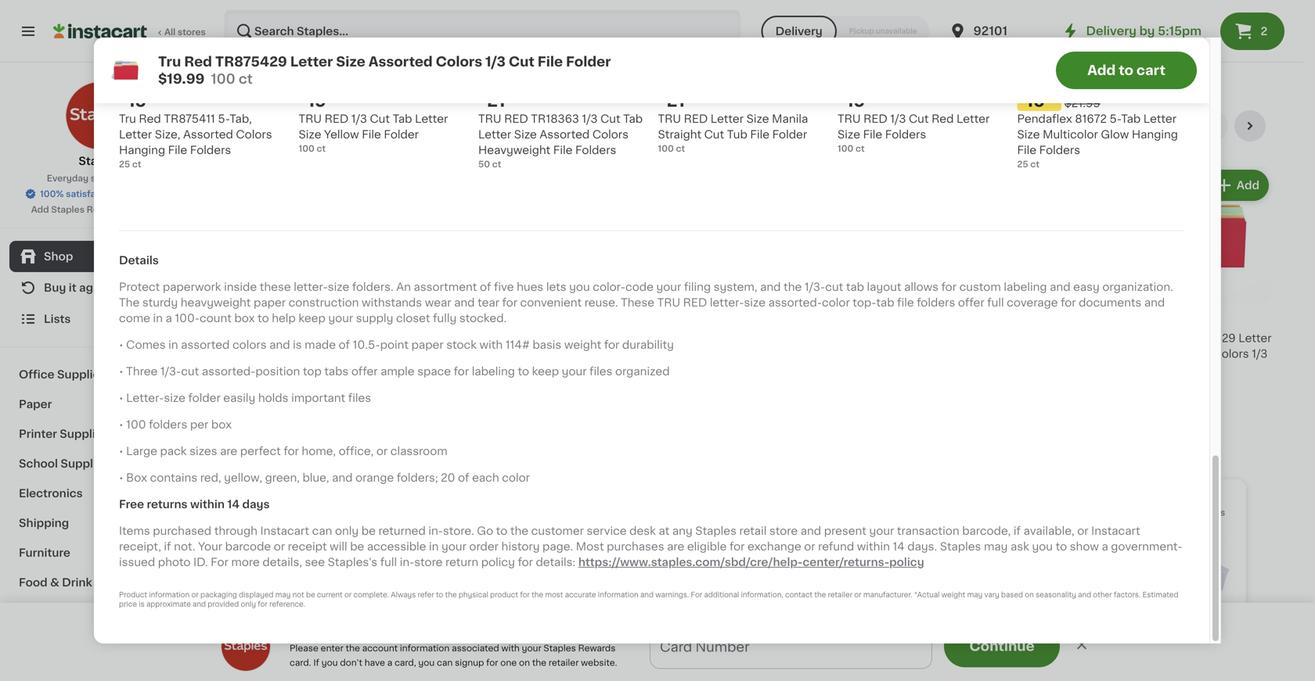 Task type: vqa. For each thing, say whether or not it's contained in the screenshot.


Task type: locate. For each thing, give the bounding box(es) containing it.
red inside the tru red tr54988 medium black soft cover meeting notebook
[[855, 15, 877, 26]]

electronics link
[[9, 479, 190, 509]]

to right "c"
[[275, 31, 286, 42]]

• three 1/3-cut assorted-position top tabs offer ample space for labeling to keep your files organized
[[119, 366, 670, 377]]

assorted- left top-
[[768, 298, 822, 309]]

2 horizontal spatial store
[[770, 526, 798, 537]]

medium down sleek
[[1170, 31, 1215, 42]]

1 vertical spatial paper
[[411, 340, 444, 351]]

pens right 2 ct
[[1157, 62, 1184, 73]]

0 vertical spatial at
[[659, 526, 670, 537]]

s- right '92101' popup button
[[1053, 31, 1066, 42]]

show
[[1070, 542, 1099, 553]]

sharpie for barrel
[[1135, 15, 1177, 26]]

off
[[606, 647, 626, 660]]

information up approximate on the bottom
[[149, 592, 190, 599]]

file inside the tru red 1/3 cut tab letter size manila file folder
[[335, 349, 354, 360]]

office
[[300, 118, 355, 134], [19, 370, 54, 380]]

letter inside the tru red 1/3 cut tab letter size manila file folder
[[235, 349, 268, 360]]

0 vertical spatial can
[[312, 526, 332, 537]]

0 horizontal spatial paper
[[254, 298, 286, 309]]

folder for tru red tr875429 letter size assorted colors 1/3 cut file folder $19.99 100 ct
[[566, 55, 611, 69]]

add to cart
[[1088, 64, 1166, 77]]

14 inside items purchased through instacart can only be returned in-store. go to the customer service desk at any staples retail store and present your transaction barcode, if available, or instacart receipt, if not. your barcode or receipt will be accessible in your order history page. most purchases are eligible for exchange or refund within 14 days. staples may ask you to show a government- issued photo id. for more details, see staples's full in-store return policy for details:
[[893, 542, 905, 553]]

99 inside $ 16 99
[[1046, 94, 1058, 102]]

folder for 19 tru red 1/3 cut tab letter size yellow file folder 100 ct
[[384, 129, 419, 140]]

tab inside 21 tru red tr18363 1/3 cut tab letter size assorted colors heavyweight file folders 50 ct
[[623, 114, 643, 124]]

instacart up receipt on the bottom of page
[[260, 526, 309, 537]]

your right present
[[869, 526, 894, 537]]

assorted- up easily
[[202, 366, 255, 377]]

1 horizontal spatial 5-
[[535, 349, 546, 360]]

s- inside sharpie medium 0.7mm metal barrel s-gel pens - black
[[1053, 31, 1066, 42]]

0 horizontal spatial s-
[[1053, 31, 1066, 42]]

1 horizontal spatial 1/3-
[[805, 282, 825, 293]]

desk
[[630, 526, 656, 537]]

supplies
[[57, 370, 106, 380], [60, 429, 109, 440], [61, 459, 110, 470]]

nx29738
[[535, 31, 585, 42]]

protect
[[119, 282, 160, 293]]

tru for tru red large black flexible cover ruled journal
[[685, 15, 702, 26]]

a right have
[[387, 659, 392, 668]]

cover left ruled
[[730, 31, 763, 42]]

staples inside please enter the account information associated with your staples rewards card. if you don't have a card, you can signup for one on the retailer website.
[[544, 645, 576, 653]]

paper inside protect paperwork inside these letter-size folders. an assortment of five hues lets you color-code your filing system, and the 1/3-cut tab layout allows for custom labeling and easy organization. the sturdy heavyweight paper construction withstands wear and tear for convenient reuse. these tru red letter-size assorted-color top-tab file folders offer full coverage for documents and come in a 100-count box to help keep your supply closet fully stocked.
[[254, 298, 286, 309]]

box up colors
[[234, 313, 255, 324]]

0 vertical spatial color
[[822, 298, 850, 309]]

product group
[[1135, 167, 1272, 390]]

colors inside the tru red tr875429 letter size assorted colors 1/3 cut file folder
[[1213, 349, 1249, 360]]

0 horizontal spatial delivery
[[776, 26, 823, 37]]

of left the 10.5-
[[339, 340, 350, 351]]

sharpie up -
[[985, 15, 1027, 26]]

1/3 down meeting
[[890, 114, 906, 124]]

delivery inside button
[[776, 26, 823, 37]]

red up straight
[[684, 114, 708, 124]]

may inside items purchased through instacart can only be returned in-store. go to the customer service desk at any staples retail store and present your transaction barcode, if available, or instacart receipt, if not. your barcode or receipt will be accessible in your order history page. most purchases are eligible for exchange or refund within 14 days. staples may ask you to show a government- issued photo id. for more details, see staples's full in-store return policy for details:
[[984, 542, 1008, 553]]

hanging for pendaflex 81672 5-tab letter size multicolor glow hanging file folders 25 ct
[[1132, 129, 1178, 140]]

1 horizontal spatial each
[[472, 473, 499, 484]]

convenient
[[520, 298, 582, 309]]

and
[[492, 15, 513, 26], [760, 282, 781, 293], [1050, 282, 1071, 293], [454, 298, 475, 309], [1145, 298, 1165, 309], [269, 340, 290, 351], [332, 473, 353, 484], [801, 526, 821, 537], [640, 592, 654, 599], [1078, 592, 1092, 599], [193, 602, 206, 609]]

tru red standard green 5-tab letter size hanging file folder button
[[535, 167, 672, 390]]

1 barrel from the left
[[1018, 31, 1051, 42]]

0 vertical spatial hanging
[[1132, 129, 1178, 140]]

you right if
[[322, 659, 338, 668]]

0 vertical spatial only
[[335, 526, 359, 537]]

tru inside the tru red tr875429 letter size assorted colors 1/3 cut file folder $19.99 100 ct
[[158, 55, 181, 69]]

2 down the delivery by 5:15pm link
[[1135, 62, 1140, 71]]

1 vertical spatial office
[[19, 370, 54, 380]]

please
[[290, 645, 319, 653]]

1 policy from the left
[[481, 558, 515, 568]]

orange
[[356, 473, 394, 484]]

you right card,
[[418, 659, 435, 668]]

with inside please enter the account information associated with your staples rewards card. if you don't have a card, you can signup for one on the retailer website.
[[501, 645, 520, 653]]

hanging down basis
[[535, 364, 581, 375]]

black inside the tru red tr54988 medium black soft cover meeting notebook
[[882, 31, 913, 42]]

complete.
[[353, 592, 389, 599]]

$19.99 element
[[1135, 310, 1272, 331]]

folder down durability
[[606, 364, 641, 375]]

14
[[227, 500, 240, 511], [893, 542, 905, 553]]

cut inside 21 tru red letter size manila straight cut tub file folder 100 ct
[[704, 129, 724, 140]]

keep down construction
[[299, 313, 326, 324]]

1 vertical spatial full
[[380, 558, 397, 568]]

1 vertical spatial are
[[667, 542, 684, 553]]

*actual
[[914, 592, 940, 599]]

2 horizontal spatial sharpie
[[1135, 15, 1177, 26]]

black down 5:15pm
[[1175, 47, 1205, 58]]

colors down tab,
[[236, 129, 272, 140]]

a right the show
[[1102, 542, 1108, 553]]

0 horizontal spatial 5-
[[218, 114, 230, 124]]

1/3-
[[805, 282, 825, 293], [160, 366, 181, 377]]

assortment
[[414, 282, 477, 293]]

tr875429
[[215, 55, 287, 69], [1180, 333, 1236, 344]]

folder for 21 tru red letter size manila straight cut tub file folder 100 ct
[[772, 129, 807, 140]]

1 19 from the left
[[308, 93, 326, 109]]

size inside 21 tru red tr18363 1/3 cut tab letter size assorted colors heavyweight file folders 50 ct
[[514, 129, 537, 140]]

tru up heavyweight in the top left of the page
[[478, 114, 501, 124]]

15 tru red tr875411 5-tab, letter size, assorted colors hanging file folders 25 ct
[[119, 93, 272, 169]]

tru inside the tru red tr54988 medium black soft cover meeting notebook
[[835, 15, 852, 26]]

1 horizontal spatial box
[[234, 313, 255, 324]]

5- for tru
[[535, 349, 546, 360]]

system,
[[714, 282, 757, 293]]

your left "get"
[[522, 645, 541, 653]]

5- inside the tru red standard green 5-tab letter size hanging file folder
[[535, 349, 546, 360]]

pendaflex 81672 5-tab letter size multicolor glow hanging file folders 25 ct
[[1017, 114, 1178, 169]]

2 barrel from the left
[[1135, 31, 1167, 42]]

only
[[335, 526, 359, 537], [241, 602, 256, 609]]

None search field
[[224, 9, 741, 53]]

0 horizontal spatial cover
[[730, 31, 763, 42]]

0 vertical spatial for
[[211, 558, 229, 568]]

metal up point
[[1212, 15, 1243, 26]]

furniture
[[19, 548, 70, 559]]

colors inside the tru red tr875429 letter size assorted colors 1/3 cut file folder $19.99 100 ct
[[436, 55, 482, 69]]

tab up tabs
[[321, 333, 341, 344]]

0 horizontal spatial 25
[[119, 160, 130, 169]]

files down standard
[[590, 366, 613, 377]]

paper down $7.99
[[411, 340, 444, 351]]

100-
[[175, 313, 200, 324]]

and up wireless,
[[492, 15, 513, 26]]

to down available,
[[1056, 542, 1067, 553]]

1 horizontal spatial tab
[[876, 298, 895, 309]]

have
[[365, 659, 385, 668]]

cut left 4k in the left top of the page
[[509, 55, 535, 69]]

file down $19.99 element
[[1158, 364, 1177, 375]]

staples logo image for please enter the account information associated with your staples rewards card. if you don't have a card, you can signup for one on the retailer website.
[[221, 622, 271, 673]]

sharpie inside the sharpie sleek metal barrel medium point 0.7mm black ink s-gel gel pens
[[1135, 15, 1177, 26]]

letter down -
[[957, 114, 990, 124]]

letter inside 21 tru red letter size manila straight cut tub file folder 100 ct
[[711, 114, 744, 124]]

2 25 from the left
[[1017, 160, 1029, 169]]

the inside protect paperwork inside these letter-size folders. an assortment of five hues lets you color-code your filing system, and the 1/3-cut tab layout allows for custom labeling and easy organization. the sturdy heavyweight paper construction withstands wear and tear for convenient reuse. these tru red letter-size assorted-color top-tab file folders offer full coverage for documents and come in a 100-count box to help keep your supply closet fully stocked.
[[784, 282, 802, 293]]

color-
[[593, 282, 626, 293]]

$ for 10
[[238, 313, 244, 322]]

1 horizontal spatial 14
[[893, 542, 905, 553]]

sharpie sleek metal barrel medium point 0.7mm black ink s-gel gel pens
[[1135, 15, 1258, 73]]

order
[[469, 542, 499, 553]]

top
[[305, 431, 337, 447]]

0 horizontal spatial tr875429
[[215, 55, 287, 69]]

1 vertical spatial letter-
[[710, 298, 744, 309]]

lists
[[44, 314, 71, 325]]

folder for tru red tr875429 letter size assorted colors 1/3 cut file folder
[[1180, 364, 1214, 375]]

1 horizontal spatial metal
[[1212, 15, 1243, 26]]

1 vertical spatial a
[[1102, 542, 1108, 553]]

information,
[[741, 592, 783, 599]]

multicolor
[[1043, 129, 1098, 140]]

size inside pendaflex 81672 5-tab letter size multicolor glow hanging file folders 25 ct
[[1017, 129, 1040, 140]]

1/3 inside 19 tru red 1/3 cut tab letter size yellow file folder 100 ct
[[351, 114, 367, 124]]

1 vertical spatial of
[[339, 340, 350, 351]]

2 21 from the left
[[667, 93, 685, 109]]

pens up the add to cart button
[[1088, 31, 1115, 42]]

close image
[[1074, 638, 1090, 653]]

size inside 19 tru red 1/3 cut red letter size file folders 100 ct
[[838, 129, 860, 140]]

for left one
[[486, 659, 498, 668]]

$5.99 original price: $7.99 element containing 5
[[385, 310, 522, 331]]

1 vertical spatial in-
[[400, 558, 414, 568]]

see
[[305, 558, 325, 568]]

item carousel region containing 15
[[119, 0, 1206, 193]]

contains
[[150, 473, 197, 484]]

0 vertical spatial weight
[[564, 340, 602, 351]]

sharpie inside sharpie medium 0.7mm metal barrel s-gel pens - black
[[985, 15, 1027, 26]]

1 horizontal spatial cable
[[623, 47, 655, 58]]

Card Number text field
[[651, 626, 932, 669]]

0 horizontal spatial a
[[166, 313, 172, 324]]

many up $ 16 99
[[1000, 78, 1025, 86]]

1 vertical spatial hanging
[[119, 145, 165, 156]]

organization.
[[1103, 282, 1173, 293]]

2 cable from the left
[[623, 47, 655, 58]]

each inside logitech keyboard and mouse combo, wireless, full-size 1 each
[[391, 62, 412, 71]]

2 right point
[[1261, 26, 1268, 37]]

https://www.staples.com/sbd/cre/help-
[[578, 558, 803, 568]]

1 horizontal spatial rewards
[[578, 645, 616, 653]]

0 horizontal spatial 0.7mm
[[1077, 15, 1114, 26]]

1 vertical spatial folders
[[149, 420, 187, 431]]

red inside the tru red 1/3 cut tab letter size manila file folder
[[255, 333, 277, 344]]

audio/video
[[553, 47, 620, 58]]

assorted inside 15 tru red tr875411 5-tab, letter size, assorted colors hanging file folders 25 ct
[[183, 129, 233, 140]]

file inside 21 tru red tr18363 1/3 cut tab letter size assorted colors heavyweight file folders 50 ct
[[553, 145, 573, 156]]

staples up eligible
[[695, 526, 737, 537]]

files down tabs
[[348, 393, 371, 404]]

red inside the tru red tr875429 letter size assorted colors 1/3 cut file folder
[[1155, 333, 1177, 344]]

is down product at the bottom left
[[139, 602, 145, 609]]

5- inside pendaflex 81672 5-tab letter size multicolor glow hanging file folders 25 ct
[[1110, 114, 1121, 124]]

keep down basis
[[532, 366, 559, 377]]

in- down "accessible" on the bottom of page
[[400, 558, 414, 568]]

full inside items purchased through instacart can only be returned in-store. go to the customer service desk at any staples retail store and present your transaction barcode, if available, or instacart receipt, if not. your barcode or receipt will be accessible in your order history page. most purchases are eligible for exchange or refund within 14 days. staples may ask you to show a government- issued photo id. for more details, see staples's full in-store return policy for details:
[[380, 558, 397, 568]]

1 vertical spatial metal
[[985, 31, 1016, 42]]

to right $50.00 on the bottom of the page
[[793, 647, 807, 660]]

sharpie inside sharpie pens, comfort grip, black ink, medium, 0.7 mm
[[385, 333, 427, 344]]

letter
[[290, 55, 333, 69], [415, 114, 448, 124], [711, 114, 744, 124], [957, 114, 990, 124], [1144, 114, 1177, 124], [119, 129, 152, 140], [478, 129, 511, 140], [1239, 333, 1272, 344], [235, 349, 268, 360], [569, 349, 602, 360]]

each down full-
[[391, 62, 412, 71]]

0 vertical spatial if
[[1014, 526, 1021, 537]]

only inside product information or packaging displayed may not be current or complete. always refer to the physical product for the most accurate information and warnings. for additional information, contact the retailer or manufacturer. *actual weight may vary based on seasonality and other factors. estimated price is approximate and provided only for reference.
[[241, 602, 256, 609]]

0 horizontal spatial assorted-
[[202, 366, 255, 377]]

these
[[621, 298, 655, 309]]

cable down usb-
[[235, 47, 267, 58]]

shop link
[[9, 241, 190, 272]]

1/3- right three
[[160, 366, 181, 377]]

tru for tru red tr875429 letter size assorted colors 1/3 cut file folder
[[1135, 333, 1152, 344]]

of
[[480, 282, 491, 293], [339, 340, 350, 351], [458, 473, 469, 484]]

1 vertical spatial $5.99 original price: $7.99 element
[[385, 310, 522, 331]]

colors
[[232, 340, 267, 351]]

pens inside sharpie medium 0.7mm metal barrel s-gel pens - black
[[1088, 31, 1115, 42]]

staples logo image down provided
[[221, 622, 271, 673]]

1 vertical spatial if
[[164, 542, 171, 553]]

customer
[[531, 526, 584, 537]]

hanging inside the tru red standard green 5-tab letter size hanging file folder
[[535, 364, 581, 375]]

tru for tru red letter size manila straight cut tub file folder
[[658, 114, 681, 124]]

assorted-
[[768, 298, 822, 309], [202, 366, 255, 377]]

1 horizontal spatial only
[[335, 526, 359, 537]]

19 for tru red 1/3 cut red letter size file folders
[[847, 93, 865, 109]]

staples logo image
[[65, 81, 134, 150], [244, 489, 280, 524], [221, 622, 271, 673]]

• for • comes in assorted colors and is made of 10.5-point paper stock with 114# basis weight for durability
[[119, 340, 123, 351]]

to right refer
[[436, 592, 443, 599]]

• for • letter-size folder easily holds important files
[[119, 393, 123, 404]]

to
[[275, 31, 286, 42], [1119, 64, 1134, 77], [127, 206, 137, 214], [258, 313, 269, 324], [518, 366, 529, 377], [496, 526, 508, 537], [1056, 542, 1067, 553], [436, 592, 443, 599], [793, 647, 807, 660]]

accurate
[[565, 592, 596, 599]]

file up tabs
[[335, 349, 354, 360]]

offer down the custom
[[958, 298, 985, 309]]

delivery
[[1086, 25, 1137, 37], [776, 26, 823, 37]]

0 vertical spatial staples logo image
[[65, 81, 134, 150]]

point
[[1217, 31, 1246, 42]]

the left physical
[[445, 592, 457, 599]]

red inside 19 tru red 1/3 cut tab letter size yellow file folder 100 ct
[[325, 114, 349, 124]]

red inside the tru red standard green 5-tab letter size hanging file folder
[[555, 333, 577, 344]]

1 horizontal spatial cut
[[825, 282, 843, 293]]

0 horizontal spatial office
[[19, 370, 54, 380]]

size down standard
[[605, 349, 627, 360]]

sharpie for grip,
[[385, 333, 427, 344]]

hanging for tru red standard green 5-tab letter size hanging file folder
[[535, 364, 581, 375]]

tab inside pendaflex 81672 5-tab letter size multicolor glow hanging file folders 25 ct
[[1121, 114, 1141, 124]]

policy
[[481, 558, 515, 568], [890, 558, 924, 568]]

paper link
[[9, 390, 190, 420]]

red down filing
[[683, 298, 707, 309]]

mm
[[404, 364, 425, 375]]

metal up -
[[985, 31, 1016, 42]]

cut down documents
[[1135, 364, 1155, 375]]

1 horizontal spatial in-
[[429, 526, 443, 537]]

staples logo image up everyday store prices "link"
[[65, 81, 134, 150]]

supplies for printer supplies
[[60, 429, 109, 440]]

food & drink link
[[9, 568, 190, 598]]

medium inside sharpie medium 0.7mm metal barrel s-gel pens - black
[[1029, 15, 1074, 26]]

ct inside 15 tru red tr875411 5-tab, letter size, assorted colors hanging file folders 25 ct
[[132, 160, 141, 169]]

add inside button
[[1088, 64, 1116, 77]]

color right 20 at the left
[[502, 473, 530, 484]]

staples inside treatment tracker modal dialog
[[646, 647, 699, 660]]

red for tru red tr875429 letter size assorted colors 1/3 cut file folder
[[1155, 333, 1177, 344]]

on
[[1025, 592, 1034, 599], [519, 659, 530, 668]]

purchased
[[153, 526, 212, 537]]

$ up pendaflex
[[1021, 94, 1026, 102]]

tr875429 down $19.99 element
[[1180, 333, 1236, 344]]

easily
[[223, 393, 255, 404]]

1 horizontal spatial a
[[387, 659, 392, 668]]

website.
[[581, 659, 617, 668]]

these
[[260, 282, 291, 293]]

21 up heavyweight in the top left of the page
[[487, 93, 505, 109]]

folder for tru red standard green 5-tab letter size hanging file folder
[[606, 364, 641, 375]]

tru down notebook
[[838, 114, 861, 124]]

tru right '114#'
[[535, 333, 552, 344]]

0 horizontal spatial store
[[91, 174, 114, 183]]

more
[[231, 558, 260, 568]]

• for • 100 folders per box
[[119, 420, 123, 431]]

• up electronics link
[[119, 446, 123, 457]]

1/3 inside 21 tru red tr18363 1/3 cut tab letter size assorted colors heavyweight file folders 50 ct
[[582, 114, 598, 124]]

shop
[[44, 251, 73, 262]]

staples right off
[[646, 647, 699, 660]]

red for file
[[864, 114, 888, 124]]

0 horizontal spatial instacart
[[260, 526, 309, 537]]

keep
[[299, 313, 326, 324], [532, 366, 559, 377]]

printer
[[19, 429, 57, 440]]

14 left days.
[[893, 542, 905, 553]]

and left warnings.
[[640, 592, 654, 599]]

black inside sharpie pens, comfort grip, black ink, medium, 0.7 mm
[[414, 349, 444, 360]]

files
[[590, 366, 613, 377], [348, 393, 371, 404]]

folder inside the tru red tr875429 letter size assorted colors 1/3 cut file folder
[[1180, 364, 1214, 375]]

size up • 100 folders per box at the bottom of the page
[[164, 393, 186, 404]]

cable
[[235, 47, 267, 58], [623, 47, 655, 58]]

1 cable from the left
[[235, 47, 267, 58]]

service type group
[[762, 16, 930, 47]]

estimated
[[1143, 592, 1179, 599]]

$ for 5
[[388, 313, 394, 322]]

perfect
[[240, 446, 281, 457]]

government-
[[1111, 542, 1183, 553]]

tru inside 19 tru red 1/3 cut tab letter size yellow file folder 100 ct
[[299, 114, 322, 124]]

issued
[[119, 558, 155, 568]]

folder inside 19 tru red 1/3 cut tab letter size yellow file folder 100 ct
[[384, 129, 419, 140]]

come
[[119, 313, 150, 324]]

add for add
[[1237, 180, 1260, 191]]

size inside logitech keyboard and mouse combo, wireless, full-size 1 each
[[409, 47, 432, 58]]

you down available,
[[1032, 542, 1053, 553]]

tru inside 19 tru red 1/3 cut red letter size file folders 100 ct
[[838, 114, 861, 124]]

2 for 2
[[1261, 26, 1268, 37]]

ask
[[1011, 542, 1029, 553]]

be up "accessible" on the bottom of page
[[362, 526, 376, 537]]

1 vertical spatial 2
[[1135, 62, 1140, 71]]

may left vary
[[967, 592, 983, 599]]

1 horizontal spatial 21
[[667, 93, 685, 109]]

many
[[551, 65, 575, 74], [1000, 78, 1025, 86], [1150, 78, 1175, 86]]

$ for 16
[[1021, 94, 1026, 102]]

instacart logo image
[[53, 22, 147, 41]]

purchases
[[607, 542, 664, 553]]

99 inside $ 5 99
[[406, 313, 418, 322]]

99 down top-
[[864, 313, 876, 322]]

$5.99 original price: $7.99 element
[[1135, 0, 1272, 13], [385, 310, 522, 331]]

1 vertical spatial color
[[502, 473, 530, 484]]

folder inside the tru red standard green 5-tab letter size hanging file folder
[[606, 364, 641, 375]]

paper
[[254, 298, 286, 309], [411, 340, 444, 351]]

0 horizontal spatial gel
[[1066, 31, 1085, 42]]

tab inside 19 tru red 1/3 cut tab letter size yellow file folder 100 ct
[[393, 114, 412, 124]]

paper for paper
[[19, 399, 52, 410]]

labeling inside protect paperwork inside these letter-size folders. an assortment of five hues lets you color-code your filing system, and the 1/3-cut tab layout allows for custom labeling and easy organization. the sturdy heavyweight paper construction withstands wear and tear for convenient reuse. these tru red letter-size assorted-color top-tab file folders offer full coverage for documents and come in a 100-count box to help keep your supply closet fully stocked.
[[1004, 282, 1047, 293]]

2 horizontal spatial of
[[480, 282, 491, 293]]

2 vertical spatial gel
[[1135, 62, 1154, 73]]

0 vertical spatial of
[[480, 282, 491, 293]]

2 horizontal spatial $
[[1021, 94, 1026, 102]]

1 horizontal spatial within
[[857, 542, 890, 553]]

retailer inside please enter the account information associated with your staples rewards card. if you don't have a card, you can signup for one on the retailer website.
[[549, 659, 579, 668]]

1 vertical spatial box
[[211, 420, 232, 431]]

metal inside sharpie medium 0.7mm metal barrel s-gel pens - black
[[985, 31, 1016, 42]]

99 button
[[835, 167, 972, 390]]

99 right 10
[[264, 313, 276, 322]]

2 horizontal spatial information
[[598, 592, 639, 599]]

assorted
[[369, 55, 433, 69], [183, 129, 233, 140], [540, 129, 590, 140], [1160, 349, 1210, 360]]

2 + from the left
[[1139, 509, 1144, 517]]

the
[[119, 298, 140, 309]]

file right yellow
[[362, 129, 381, 140]]

0 vertical spatial supplies
[[57, 370, 106, 380]]

hues
[[517, 282, 544, 293]]

exchange
[[748, 542, 801, 553]]

item carousel region
[[119, 0, 1206, 193], [235, 110, 1272, 411]]

letter down standard
[[569, 349, 602, 360]]

on right based
[[1025, 592, 1034, 599]]

or right office,
[[376, 446, 388, 457]]

may up reference.
[[275, 592, 291, 599]]

0 horizontal spatial folders
[[149, 420, 187, 431]]

many in stock down audio/video
[[551, 65, 612, 74]]

0 vertical spatial manila
[[772, 114, 808, 124]]

if
[[313, 659, 319, 668]]

0 horizontal spatial pens
[[1088, 31, 1115, 42]]

red down notebook
[[864, 114, 888, 124]]

folders inside protect paperwork inside these letter-size folders. an assortment of five hues lets you color-code your filing system, and the 1/3-cut tab layout allows for custom labeling and easy organization. the sturdy heavyweight paper construction withstands wear and tear for convenient reuse. these tru red letter-size assorted-color top-tab file folders offer full coverage for documents and come in a 100-count box to help keep your supply closet fully stocked.
[[917, 298, 955, 309]]

staples logo image for staples
[[65, 81, 134, 150]]

red up heavyweight in the top left of the page
[[504, 114, 528, 124]]

paper
[[19, 399, 52, 410], [1072, 509, 1098, 517]]

1/3- left layout
[[805, 282, 825, 293]]

sharpie for metal
[[985, 15, 1027, 26]]

tr875429 inside the tru red tr875429 letter size assorted colors 1/3 cut file folder
[[1180, 333, 1236, 344]]

color inside protect paperwork inside these letter-size folders. an assortment of five hues lets you color-code your filing system, and the 1/3-cut tab layout allows for custom labeling and easy organization. the sturdy heavyweight paper construction withstands wear and tear for convenient reuse. these tru red letter-size assorted-color top-tab file folders offer full coverage for documents and come in a 100-count box to help keep your supply closet fully stocked.
[[822, 298, 850, 309]]

for down five
[[502, 298, 517, 309]]

2 vertical spatial store
[[414, 558, 443, 568]]

folders.
[[352, 282, 394, 293]]

red for size
[[504, 114, 528, 124]]

1/3 down wireless,
[[486, 55, 506, 69]]

your inside please enter the account information associated with your staples rewards card. if you don't have a card, you can signup for one on the retailer website.
[[522, 645, 541, 653]]

19 for tru red 1/3 cut tab letter size yellow file folder
[[308, 93, 326, 109]]

$5.99 original price: $7.99 element for pens,
[[385, 310, 522, 331]]

0 horizontal spatial paper
[[19, 399, 52, 410]]

2 vertical spatial be
[[306, 592, 315, 599]]

tru inside 21 tru red tr18363 1/3 cut tab letter size assorted colors heavyweight file folders 50 ct
[[478, 114, 501, 124]]

0 vertical spatial is
[[293, 340, 302, 351]]

tru for tru red tr18363 1/3 cut tab letter size assorted colors heavyweight file folders
[[478, 114, 501, 124]]

0 horizontal spatial size
[[164, 393, 186, 404]]

1 vertical spatial cover
[[835, 47, 868, 58]]

$ down withstands
[[388, 313, 394, 322]]

2 vertical spatial supplies
[[61, 459, 110, 470]]

1 horizontal spatial $
[[388, 313, 394, 322]]

or left the refund
[[804, 542, 815, 553]]

100 inside the tru red tr875429 letter size assorted colors 1/3 cut file folder $19.99 100 ct
[[211, 72, 235, 86]]

size inside the tru red tr875429 letter size assorted colors 1/3 cut file folder $19.99 100 ct
[[336, 55, 365, 69]]

office,
[[339, 446, 374, 457]]

sharpie up grip,
[[385, 333, 427, 344]]

black up ruled
[[764, 15, 794, 26]]

2 vertical spatial a
[[387, 659, 392, 668]]

for up https://www.staples.com/sbd/cre/help-center/returns-policy
[[730, 542, 745, 553]]

2 horizontal spatial a
[[1102, 542, 1108, 553]]

cut inside protect paperwork inside these letter-size folders. an assortment of five hues lets you color-code your filing system, and the 1/3-cut tab layout allows for custom labeling and easy organization. the sturdy heavyweight paper construction withstands wear and tear for convenient reuse. these tru red letter-size assorted-color top-tab file folders offer full coverage for documents and come in a 100-count box to help keep your supply closet fully stocked.
[[825, 282, 843, 293]]

1/3 inside the tru red tr875429 letter size assorted colors 1/3 cut file folder
[[1252, 349, 1268, 360]]

information up card,
[[400, 645, 450, 653]]

only down displayed
[[241, 602, 256, 609]]

1 horizontal spatial s-
[[1226, 47, 1239, 58]]

policy down days.
[[890, 558, 924, 568]]

1 horizontal spatial on
[[1025, 592, 1034, 599]]

1 vertical spatial tr875429
[[1180, 333, 1236, 344]]

stocked.
[[459, 313, 507, 324]]

1 vertical spatial weight
[[942, 592, 966, 599]]

store inside "link"
[[91, 174, 114, 183]]

1 horizontal spatial instacart
[[1091, 526, 1140, 537]]

1 horizontal spatial 0.7mm
[[1135, 47, 1172, 58]]

0 horizontal spatial +
[[1100, 509, 1105, 517]]

19
[[308, 93, 326, 109], [847, 93, 865, 109]]

1 horizontal spatial office
[[300, 118, 355, 134]]

position
[[255, 366, 300, 377]]

1 21 from the left
[[487, 93, 505, 109]]

policy inside items purchased through instacart can only be returned in-store. go to the customer service desk at any staples retail store and present your transaction barcode, if available, or instacart receipt, if not. your barcode or receipt will be accessible in your order history page. most purchases are eligible for exchange or refund within 14 days. staples may ask you to show a government- issued photo id. for more details, see staples's full in-store return policy for details:
[[481, 558, 515, 568]]

durability
[[622, 340, 674, 351]]

apple 2m (mkq42am/a) usb-c to lightning cable button
[[235, 0, 372, 60]]

1 25 from the left
[[119, 160, 130, 169]]

details
[[119, 255, 159, 266]]

0 vertical spatial each
[[391, 62, 412, 71]]

1 + from the left
[[1100, 509, 1105, 517]]

2 19 from the left
[[847, 93, 865, 109]]

at inside items purchased through instacart can only be returned in-store. go to the customer service desk at any staples retail store and present your transaction barcode, if available, or instacart receipt, if not. your barcode or receipt will be accessible in your order history page. most purchases are eligible for exchange or refund within 14 days. staples may ask you to show a government- issued photo id. for more details, see staples's full in-store return policy for details:
[[659, 526, 670, 537]]

black inside tru red large black flexible cover ruled journal
[[764, 15, 794, 26]]

1 vertical spatial is
[[139, 602, 145, 609]]

all stores link
[[53, 9, 207, 53]]

folder
[[566, 55, 611, 69], [384, 129, 419, 140], [772, 129, 807, 140], [235, 364, 270, 375], [606, 364, 641, 375], [1180, 364, 1214, 375]]

0 horizontal spatial rewards
[[87, 206, 125, 214]]

ct inside 19 tru red 1/3 cut red letter size file folders 100 ct
[[856, 144, 865, 153]]



Task type: describe. For each thing, give the bounding box(es) containing it.
the right one
[[532, 659, 547, 668]]

straight
[[658, 129, 702, 140]]

and down packaging
[[193, 602, 206, 609]]

ct inside the tru red tr875429 letter size assorted colors 1/3 cut file folder $19.99 100 ct
[[239, 72, 253, 86]]

all
[[164, 28, 176, 36]]

in right comes
[[168, 340, 178, 351]]

tru inside protect paperwork inside these letter-size folders. an assortment of five hues lets you color-code your filing system, and the 1/3-cut tab layout allows for custom labeling and easy organization. the sturdy heavyweight paper construction withstands wear and tear for convenient reuse. these tru red letter-size assorted-color top-tab file folders offer full coverage for documents and come in a 100-count box to help keep your supply closet fully stocked.
[[657, 298, 680, 309]]

size inside 21 tru red letter size manila straight cut tub file folder 100 ct
[[747, 114, 769, 124]]

seasonality
[[1036, 592, 1076, 599]]

&
[[50, 578, 59, 589]]

everyday store prices
[[47, 174, 143, 183]]

in inside items purchased through instacart can only be returned in-store. go to the customer service desk at any staples retail store and present your transaction barcode, if available, or instacart receipt, if not. your barcode or receipt will be accessible in your order history page. most purchases are eligible for exchange or refund within 14 days. staples may ask you to show a government- issued photo id. for more details, see staples's full in-store return policy for details:
[[429, 542, 439, 553]]

5:15pm
[[1158, 25, 1202, 37]]

0 horizontal spatial color
[[502, 473, 530, 484]]

you inside items purchased through instacart can only be returned in-store. go to the customer service desk at any staples retail store and present your transaction barcode, if available, or instacart receipt, if not. your barcode or receipt will be accessible in your order history page. most purchases are eligible for exchange or refund within 14 days. staples may ask you to show a government- issued photo id. for more details, see staples's full in-store return policy for details:
[[1032, 542, 1053, 553]]

medium inside the tru red tr54988 medium black soft cover meeting notebook
[[835, 31, 880, 42]]

0 vertical spatial office
[[300, 118, 355, 134]]

1 vertical spatial staples logo image
[[244, 489, 280, 524]]

black inside sharpie medium 0.7mm metal barrel s-gel pens - black
[[992, 47, 1023, 58]]

current
[[317, 592, 343, 599]]

colors inside 15 tru red tr875411 5-tab, letter size, assorted colors hanging file folders 25 ct
[[236, 129, 272, 140]]

return
[[446, 558, 479, 568]]

red,
[[200, 473, 221, 484]]

on inside product information or packaging displayed may not be current or complete. always refer to the physical product for the most accurate information and warnings. for additional information, contact the retailer or manufacturer. *actual weight may vary based on seasonality and other factors. estimated price is approximate and provided only for reference.
[[1025, 592, 1034, 599]]

store.
[[443, 526, 474, 537]]

tru for tru red standard green 5-tab letter size hanging file folder
[[535, 333, 552, 344]]

for left durability
[[604, 340, 620, 351]]

receipt,
[[119, 542, 161, 553]]

retailer inside product information or packaging displayed may not be current or complete. always refer to the physical product for the most accurate information and warnings. for additional information, contact the retailer or manufacturer. *actual weight may vary based on seasonality and other factors. estimated price is approximate and provided only for reference.
[[828, 592, 853, 599]]

large inside tru red large black flexible cover ruled journal
[[730, 15, 761, 26]]

delivery for delivery
[[776, 26, 823, 37]]

folders inside 21 tru red tr18363 1/3 cut tab letter size assorted colors heavyweight file folders 50 ct
[[575, 145, 616, 156]]

ct inside pendaflex 81672 5-tab letter size multicolor glow hanging file folders 25 ct
[[1031, 160, 1040, 169]]

1/3 inside the tru red 1/3 cut tab letter size manila file folder
[[280, 333, 296, 344]]

school supplies
[[19, 459, 110, 470]]

or up details,
[[274, 542, 285, 553]]

paper for paper + printer + ink/toner + basics
[[1072, 509, 1098, 517]]

more button
[[872, 641, 933, 666]]

for right "allows"
[[942, 282, 957, 293]]

1 vertical spatial offer
[[351, 366, 378, 377]]

0 horizontal spatial may
[[275, 592, 291, 599]]

1/3 inside 19 tru red 1/3 cut red letter size file folders 100 ct
[[890, 114, 906, 124]]

for right product
[[520, 592, 530, 599]]

tr875429 for tru red tr875429 letter size assorted colors 1/3 cut file folder
[[1180, 333, 1236, 344]]

item carousel region containing instant office
[[235, 110, 1272, 411]]

stock down audio/video
[[588, 65, 612, 74]]

cut inside 21 tru red tr18363 1/3 cut tab letter size assorted colors heavyweight file folders 50 ct
[[601, 114, 621, 124]]

0 horizontal spatial many in stock
[[551, 65, 612, 74]]

to left save at the left
[[127, 206, 137, 214]]

tru for tru red 1/3 cut tab letter size manila file folder
[[235, 333, 252, 344]]

0.7mm inside the sharpie sleek metal barrel medium point 0.7mm black ink s-gel gel pens
[[1135, 47, 1172, 58]]

staples down barcode,
[[940, 542, 981, 553]]

$5
[[585, 647, 602, 660]]

supplies for office supplies
[[57, 370, 106, 380]]

0 horizontal spatial if
[[164, 542, 171, 553]]

lightning
[[289, 31, 341, 42]]

factors.
[[1114, 592, 1141, 599]]

99 for 5
[[406, 313, 418, 322]]

more
[[890, 649, 914, 658]]

1 horizontal spatial keep
[[532, 366, 559, 377]]

red for tub
[[684, 114, 708, 124]]

the right contact
[[815, 592, 826, 599]]

0 horizontal spatial labeling
[[472, 366, 515, 377]]

(mkq42am/a)
[[290, 15, 370, 26]]

2 vertical spatial size
[[164, 393, 186, 404]]

sharpie medium 0.7mm metal barrel s-gel pens - black
[[985, 15, 1115, 58]]

and left tear
[[454, 298, 475, 309]]

2m
[[270, 15, 287, 26]]

the up don't
[[346, 645, 360, 653]]

1 vertical spatial assorted-
[[202, 366, 255, 377]]

99 for 16
[[1046, 94, 1058, 102]]

0 vertical spatial size
[[328, 282, 349, 293]]

all stores
[[164, 28, 206, 36]]

of inside protect paperwork inside these letter-size folders. an assortment of five hues lets you color-code your filing system, and the 1/3-cut tab layout allows for custom labeling and easy organization. the sturdy heavyweight paper construction withstands wear and tear for convenient reuse. these tru red letter-size assorted-color top-tab file folders offer full coverage for documents and come in a 100-count box to help keep your supply closet fully stocked.
[[480, 282, 491, 293]]

information inside please enter the account information associated with your staples rewards card. if you don't have a card, you can signup for one on the retailer website.
[[400, 645, 450, 653]]

stock up $ 16 99
[[1037, 78, 1062, 86]]

4k
[[535, 47, 550, 58]]

heavyweight
[[181, 298, 251, 309]]

0 vertical spatial files
[[590, 366, 613, 377]]

printer supplies
[[19, 429, 109, 440]]

physical
[[459, 592, 488, 599]]

2 horizontal spatial gel
[[1239, 47, 1258, 58]]

for down "ink,"
[[454, 366, 469, 377]]

supplies for school supplies
[[61, 459, 110, 470]]

folders inside 19 tru red 1/3 cut red letter size file folders 100 ct
[[885, 129, 926, 140]]

1 horizontal spatial of
[[458, 473, 469, 484]]

not
[[293, 592, 304, 599]]

free returns within 14 days
[[119, 500, 270, 511]]

barrel inside the sharpie sleek metal barrel medium point 0.7mm black ink s-gel gel pens
[[1135, 31, 1167, 42]]

0 vertical spatial with
[[480, 340, 503, 351]]

to down '114#'
[[518, 366, 529, 377]]

letter inside pendaflex 81672 5-tab letter size multicolor glow hanging file folders 25 ct
[[1144, 114, 1177, 124]]

0 horizontal spatial within
[[190, 500, 225, 511]]

2 for 2 ct
[[1135, 62, 1140, 71]]

for down displayed
[[258, 602, 268, 609]]

file inside 21 tru red letter size manila straight cut tub file folder 100 ct
[[750, 129, 770, 140]]

ct inside 21 tru red letter size manila straight cut tub file folder 100 ct
[[676, 144, 685, 153]]

apple 2m (mkq42am/a) usb-c to lightning cable
[[235, 15, 370, 58]]

tru red tr54988 medium black soft cover meeting notebook button
[[835, 0, 972, 73]]

for left home, at the bottom left
[[284, 446, 299, 457]]

in up 16
[[1027, 78, 1035, 86]]

red inside protect paperwork inside these letter-size folders. an assortment of five hues lets you color-code your filing system, and the 1/3-cut tab layout allows for custom labeling and easy organization. the sturdy heavyweight paper construction withstands wear and tear for convenient reuse. these tru red letter-size assorted-color top-tab file folders offer full coverage for documents and come in a 100-count box to help keep your supply closet fully stocked.
[[683, 298, 707, 309]]

1 horizontal spatial many in stock
[[1000, 78, 1062, 86]]

returns
[[147, 500, 188, 511]]

tab inside the tru red 1/3 cut tab letter size manila file folder
[[321, 333, 341, 344]]

and up 'position'
[[269, 340, 290, 351]]

a inside items purchased through instacart can only be returned in-store. go to the customer service desk at any staples retail store and present your transaction barcode, if available, or instacart receipt, if not. your barcode or receipt will be accessible in your order history page. most purchases are eligible for exchange or refund within 14 days. staples may ask you to show a government- issued photo id. for more details, see staples's full in-store return policy for details:
[[1102, 542, 1108, 553]]

for inside please enter the account information associated with your staples rewards card. if you don't have a card, you can signup for one on the retailer website.
[[486, 659, 498, 668]]

letter inside 19 tru red 1/3 cut tab letter size yellow file folder 100 ct
[[415, 114, 448, 124]]

items purchased through instacart can only be returned in-store. go to the customer service desk at any staples retail store and present your transaction barcode, if available, or instacart receipt, if not. your barcode or receipt will be accessible in your order history page. most purchases are eligible for exchange or refund within 14 days. staples may ask you to show a government- issued photo id. for more details, see staples's full in-store return policy for details:
[[119, 526, 1183, 568]]

1 horizontal spatial paper
[[411, 340, 444, 351]]

21 tru red letter size manila straight cut tub file folder 100 ct
[[658, 93, 808, 153]]

tab inside the tru red standard green 5-tab letter size hanging file folder
[[546, 349, 566, 360]]

grip,
[[385, 349, 411, 360]]

electronics
[[19, 489, 83, 500]]

or left packaging
[[191, 592, 199, 599]]

always
[[391, 592, 416, 599]]

barrel inside sharpie medium 0.7mm metal barrel s-gel pens - black
[[1018, 31, 1051, 42]]

top
[[303, 366, 322, 377]]

21 for tru red letter size manila straight cut tub file folder
[[667, 93, 685, 109]]

1 vertical spatial tab
[[876, 298, 895, 309]]

1 vertical spatial large
[[126, 446, 157, 457]]

letter inside 15 tru red tr875411 5-tab, letter size, assorted colors hanging file folders 25 ct
[[119, 129, 152, 140]]

custom
[[960, 282, 1001, 293]]

tru for tru red 1/3 cut red letter size file folders
[[838, 114, 861, 124]]

red for yellow
[[325, 114, 349, 124]]

1 horizontal spatial may
[[967, 592, 983, 599]]

0 vertical spatial tab
[[846, 282, 864, 293]]

1 horizontal spatial is
[[293, 340, 302, 351]]

2 policy from the left
[[890, 558, 924, 568]]

1 vertical spatial be
[[350, 542, 364, 553]]

3 + from the left
[[1189, 509, 1194, 517]]

25 inside 15 tru red tr875411 5-tab, letter size, assorted colors hanging file folders 25 ct
[[119, 160, 130, 169]]

three
[[126, 366, 158, 377]]

sturdy
[[142, 298, 178, 309]]

in down the sharpie sleek metal barrel medium point 0.7mm black ink s-gel gel pens
[[1177, 78, 1185, 86]]

100 inside 19 tru red 1/3 cut red letter size file folders 100 ct
[[838, 144, 854, 153]]

red for tru red tr54988 medium black soft cover meeting notebook
[[855, 15, 877, 26]]

0 vertical spatial rewards
[[87, 206, 125, 214]]

important
[[291, 393, 345, 404]]

1 vertical spatial store
[[770, 526, 798, 537]]

paperwork
[[163, 282, 221, 293]]

tr18363
[[531, 114, 579, 124]]

provided
[[208, 602, 239, 609]]

21 for tru red tr18363 1/3 cut tab letter size assorted colors heavyweight file folders
[[487, 93, 505, 109]]

and left the easy on the top right of the page
[[1050, 282, 1071, 293]]

count
[[200, 313, 232, 324]]

a inside protect paperwork inside these letter-size folders. an assortment of five hues lets you color-code your filing system, and the 1/3-cut tab layout allows for custom labeling and easy organization. the sturdy heavyweight paper construction withstands wear and tear for convenient reuse. these tru red letter-size assorted-color top-tab file folders offer full coverage for documents and come in a 100-count box to help keep your supply closet fully stocked.
[[166, 313, 172, 324]]

or up the show
[[1077, 526, 1089, 537]]

combo,
[[425, 31, 469, 42]]

assorted inside 21 tru red tr18363 1/3 cut tab letter size assorted colors heavyweight file folders 50 ct
[[540, 129, 590, 140]]

red for tru red large black flexible cover ruled journal
[[705, 15, 727, 26]]

gel inside sharpie medium 0.7mm metal barrel s-gel pens - black
[[1066, 31, 1085, 42]]

and left other
[[1078, 592, 1092, 599]]

assorted inside the tru red tr875429 letter size assorted colors 1/3 cut file folder $19.99 100 ct
[[369, 55, 433, 69]]

be inside product information or packaging displayed may not be current or complete. always refer to the physical product for the most accurate information and warnings. for additional information, contact the retailer or manufacturer. *actual weight may vary based on seasonality and other factors. estimated price is approximate and provided only for reference.
[[306, 592, 315, 599]]

for down the easy on the top right of the page
[[1061, 298, 1076, 309]]

tru for tru red tr875429 letter size assorted colors 1/3 cut file folder $19.99 100 ct
[[158, 55, 181, 69]]

folders inside pendaflex 81672 5-tab letter size multicolor glow hanging file folders 25 ct
[[1039, 145, 1081, 156]]

0 horizontal spatial letter-
[[294, 282, 328, 293]]

tru for tru red tr54988 medium black soft cover meeting notebook
[[835, 15, 852, 26]]

delivery by 5:15pm link
[[1061, 22, 1202, 41]]

$16.99 original price: $21.99 element
[[1017, 91, 1185, 111]]

0 horizontal spatial information
[[149, 592, 190, 599]]

barcode
[[225, 542, 271, 553]]

1/3- inside protect paperwork inside these letter-size folders. an assortment of five hues lets you color-code your filing system, and the 1/3-cut tab layout allows for custom labeling and easy organization. the sturdy heavyweight paper construction withstands wear and tear for convenient reuse. these tru red letter-size assorted-color top-tab file folders offer full coverage for documents and come in a 100-count box to help keep your supply closet fully stocked.
[[805, 282, 825, 293]]

ct inside 21 tru red tr18363 1/3 cut tab letter size assorted colors heavyweight file folders 50 ct
[[492, 160, 501, 169]]

red for tru red 1/3 cut tab letter size manila file folder
[[255, 333, 277, 344]]

your down standard
[[562, 366, 587, 377]]

within inside items purchased through instacart can only be returned in-store. go to the customer service desk at any staples retail store and present your transaction barcode, if available, or instacart receipt, if not. your barcode or receipt will be accessible in your order history page. most purchases are eligible for exchange or refund within 14 days. staples may ask you to show a government- issued photo id. for more details, see staples's full in-store return policy for details:
[[857, 542, 890, 553]]

• letter-size folder easily holds important files
[[119, 393, 371, 404]]

staples down 100%
[[51, 206, 85, 214]]

lists link
[[9, 304, 190, 335]]

cover inside tru red large black flexible cover ruled journal
[[730, 31, 763, 42]]

your down store.
[[442, 542, 466, 553]]

folders;
[[397, 473, 438, 484]]

or right current
[[344, 592, 352, 599]]

price
[[119, 602, 137, 609]]

withstands
[[362, 298, 422, 309]]

heavyweight
[[478, 145, 551, 156]]

stock down the ink
[[1187, 78, 1212, 86]]

0 vertical spatial in-
[[429, 526, 443, 537]]

• for • large pack sizes are perfect for home, office, or classroom
[[119, 446, 123, 457]]

ruled
[[765, 31, 797, 42]]

retail
[[739, 526, 767, 537]]

• for • box contains red, yellow, green, blue, and orange folders; 20 of each color
[[119, 473, 123, 484]]

go
[[477, 526, 493, 537]]

1 instacart from the left
[[260, 526, 309, 537]]

medium inside the sharpie sleek metal barrel medium point 0.7mm black ink s-gel gel pens
[[1170, 31, 1215, 42]]

5- for 15
[[218, 114, 230, 124]]

$21.99
[[1065, 98, 1101, 109]]

to inside apple 2m (mkq42am/a) usb-c to lightning cable
[[275, 31, 286, 42]]

to left 2 ct
[[1119, 64, 1134, 77]]

file inside the tru red tr875429 letter size assorted colors 1/3 cut file folder
[[1158, 364, 1177, 375]]

folders inside 15 tru red tr875411 5-tab, letter size, assorted colors hanging file folders 25 ct
[[190, 145, 231, 156]]

in down audio/video
[[577, 65, 585, 74]]

cover inside the tru red tr54988 medium black soft cover meeting notebook
[[835, 47, 868, 58]]

add for add staples rewards to save
[[31, 206, 49, 214]]

2 horizontal spatial many
[[1150, 78, 1175, 86]]

the left 'most'
[[532, 592, 543, 599]]

100 inside 19 tru red 1/3 cut tab letter size yellow file folder 100 ct
[[299, 144, 315, 153]]

0 vertical spatial are
[[220, 446, 237, 457]]

1 horizontal spatial many
[[1000, 78, 1025, 86]]

staples up everyday store prices "link"
[[79, 156, 121, 167]]

to inside product information or packaging displayed may not be current or complete. always refer to the physical product for the most accurate information and warnings. for additional information, contact the retailer or manufacturer. *actual weight may vary based on seasonality and other factors. estimated price is approximate and provided only for reference.
[[436, 592, 443, 599]]

full inside protect paperwork inside these letter-size folders. an assortment of five hues lets you color-code your filing system, and the 1/3-cut tab layout allows for custom labeling and easy organization. the sturdy heavyweight paper construction withstands wear and tear for convenient reuse. these tru red letter-size assorted-color top-tab file folders offer full coverage for documents and come in a 100-count box to help keep your supply closet fully stocked.
[[987, 298, 1004, 309]]

green,
[[265, 473, 300, 484]]

letter inside the tru red standard green 5-tab letter size hanging file folder
[[569, 349, 602, 360]]

you inside protect paperwork inside these letter-size folders. an assortment of five hues lets you color-code your filing system, and the 1/3-cut tab layout allows for custom labeling and easy organization. the sturdy heavyweight paper construction withstands wear and tear for convenient reuse. these tru red letter-size assorted-color top-tab file folders offer full coverage for documents and come in a 100-count box to help keep your supply closet fully stocked.
[[569, 282, 590, 293]]

2 horizontal spatial many in stock
[[1150, 78, 1212, 86]]

and right system,
[[760, 282, 781, 293]]

tr875429 for tru red tr875429 letter size assorted colors 1/3 cut file folder $19.99 100 ct
[[215, 55, 287, 69]]

card,
[[395, 659, 416, 668]]

stock down fully
[[446, 340, 477, 351]]

99 inside button
[[864, 313, 876, 322]]

your down construction
[[328, 313, 353, 324]]

red inside 15 tru red tr875411 5-tab, letter size, assorted colors hanging file folders 25 ct
[[139, 114, 161, 124]]

box inside protect paperwork inside these letter-size folders. an assortment of five hues lets you color-code your filing system, and the 1/3-cut tab layout allows for custom labeling and easy organization. the sturdy heavyweight paper construction withstands wear and tear for convenient reuse. these tru red letter-size assorted-color top-tab file folders offer full coverage for documents and come in a 100-count box to help keep your supply closet fully stocked.
[[234, 313, 255, 324]]

easy
[[1073, 282, 1100, 293]]

to right go
[[496, 526, 508, 537]]

approximate
[[146, 602, 191, 609]]

cable inside "nxt technology nx29738 black 4' hdmi 4k audio/video cable"
[[623, 47, 655, 58]]

your left filing
[[656, 282, 681, 293]]

0 horizontal spatial files
[[348, 393, 371, 404]]

1 vertical spatial each
[[472, 473, 499, 484]]

0 horizontal spatial in-
[[400, 558, 414, 568]]

0 horizontal spatial many
[[551, 65, 575, 74]]

rewards inside please enter the account information associated with your staples rewards card. if you don't have a card, you can signup for one on the retailer website.
[[578, 645, 616, 653]]

add for add to cart
[[1088, 64, 1116, 77]]

2 horizontal spatial size
[[744, 298, 766, 309]]

file inside pendaflex 81672 5-tab letter size multicolor glow hanging file folders 25 ct
[[1017, 145, 1037, 156]]

for down history
[[518, 558, 533, 568]]

journal
[[685, 47, 726, 58]]

are inside items purchased through instacart can only be returned in-store. go to the customer service desk at any staples retail store and present your transaction barcode, if available, or instacart receipt, if not. your barcode or receipt will be accessible in your order history page. most purchases are eligible for exchange or refund within 14 days. staples may ask you to show a government- issued photo id. for more details, see staples's full in-store return policy for details:
[[667, 542, 684, 553]]

0.7
[[385, 364, 401, 375]]

offer inside protect paperwork inside these letter-size folders. an assortment of five hues lets you color-code your filing system, and the 1/3-cut tab layout allows for custom labeling and easy organization. the sturdy heavyweight paper construction withstands wear and tear for convenient reuse. these tru red letter-size assorted-color top-tab file folders offer full coverage for documents and come in a 100-count box to help keep your supply closet fully stocked.
[[958, 298, 985, 309]]

or left 'manufacturer.'
[[854, 592, 862, 599]]

delivery button
[[762, 16, 837, 47]]

tru red 1/3 cut tab letter size manila file folder
[[235, 333, 354, 375]]

tru for tru red 1/3 cut tab letter size yellow file folder
[[299, 114, 322, 124]]

at inside dialog
[[629, 647, 643, 660]]

size inside the tru red 1/3 cut tab letter size manila file folder
[[271, 349, 293, 360]]

1 horizontal spatial gel
[[1135, 62, 1154, 73]]

file inside 19 tru red 1/3 cut red letter size file folders 100 ct
[[863, 129, 882, 140]]

made
[[305, 340, 336, 351]]

organized
[[615, 366, 670, 377]]

10
[[244, 312, 263, 329]]

hanging inside 15 tru red tr875411 5-tab, letter size, assorted colors hanging file folders 25 ct
[[119, 145, 165, 156]]

1 horizontal spatial if
[[1014, 526, 1021, 537]]

metal inside the sharpie sleek metal barrel medium point 0.7mm black ink s-gel gel pens
[[1212, 15, 1243, 26]]

space
[[417, 366, 451, 377]]

0 horizontal spatial 1/3-
[[160, 366, 181, 377]]

letter inside 19 tru red 1/3 cut red letter size file folders 100 ct
[[957, 114, 990, 124]]

by
[[1140, 25, 1155, 37]]

and down organization.
[[1145, 298, 1165, 309]]

2 instacart from the left
[[1091, 526, 1140, 537]]

92101 button
[[949, 9, 1042, 53]]

$5.99 original price: $7.99 element for sleek
[[1135, 0, 1272, 13]]

contact
[[785, 592, 813, 599]]

treatment tracker modal dialog
[[204, 626, 1304, 682]]

delivery for delivery by 5:15pm
[[1086, 25, 1137, 37]]

19 tru red 1/3 cut tab letter size yellow file folder 100 ct
[[299, 93, 448, 153]]

and right blue,
[[332, 473, 353, 484]]

soft
[[915, 31, 938, 42]]

folder
[[188, 393, 221, 404]]

https://www.staples.com/sbd/cre/help-center/returns-policy
[[578, 558, 924, 568]]

cut inside the tru red 1/3 cut tab letter size manila file folder
[[298, 333, 318, 344]]

other
[[1093, 592, 1112, 599]]

red for tru red standard green 5-tab letter size hanging file folder
[[555, 333, 577, 344]]

letter inside the tru red tr875429 letter size assorted colors 1/3 cut file folder
[[1239, 333, 1272, 344]]

• for • three 1/3-cut assorted-position top tabs offer ample space for labeling to keep your files organized
[[119, 366, 123, 377]]

tru red tr54988 medium black soft cover meeting notebook
[[835, 15, 938, 73]]

again
[[79, 283, 110, 294]]

red for tru red tr875429 letter size assorted colors 1/3 cut file folder $19.99 100 ct
[[184, 55, 212, 69]]

letter inside the tru red tr875429 letter size assorted colors 1/3 cut file folder $19.99 100 ct
[[290, 55, 333, 69]]

$19.99
[[158, 72, 205, 86]]

a inside please enter the account information associated with your staples rewards card. if you don't have a card, you can signup for one on the retailer website.
[[387, 659, 392, 668]]

center/returns-
[[803, 558, 890, 568]]

size inside the tru red standard green 5-tab letter size hanging file folder
[[605, 349, 627, 360]]

letter-
[[126, 393, 164, 404]]

0 vertical spatial 14
[[227, 500, 240, 511]]

assorted- inside protect paperwork inside these letter-size folders. an assortment of five hues lets you color-code your filing system, and the 1/3-cut tab layout allows for custom labeling and easy organization. the sturdy heavyweight paper construction withstands wear and tear for convenient reuse. these tru red letter-size assorted-color top-tab file folders offer full coverage for documents and come in a 100-count box to help keep your supply closet fully stocked.
[[768, 298, 822, 309]]

99 for 10
[[264, 313, 276, 322]]

cut inside the tru red tr875429 letter size assorted colors 1/3 cut file folder $19.99 100 ct
[[509, 55, 535, 69]]

cut inside 19 tru red 1/3 cut red letter size file folders 100 ct
[[909, 114, 929, 124]]

1 vertical spatial cut
[[181, 366, 199, 377]]

0 vertical spatial be
[[362, 526, 376, 537]]

file inside the tru red standard green 5-tab letter size hanging file folder
[[584, 364, 603, 375]]



